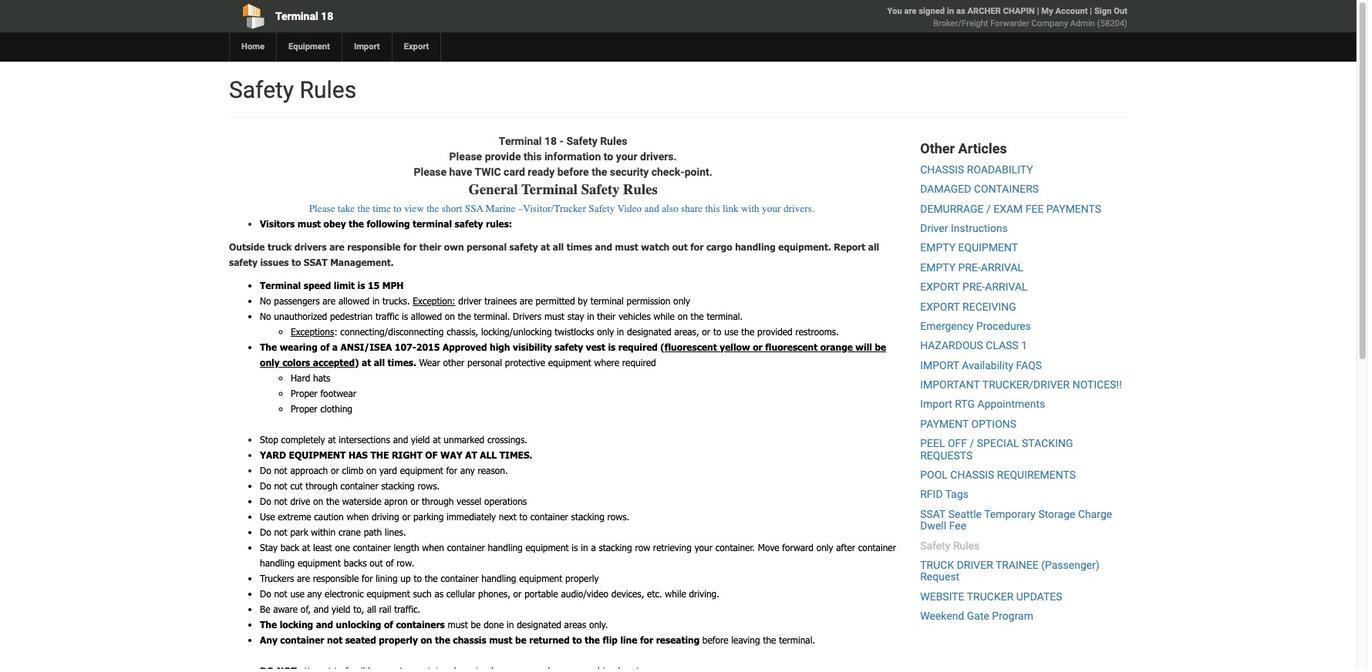 Task type: describe. For each thing, give the bounding box(es) containing it.
0 horizontal spatial please
[[309, 203, 335, 214]]

to,
[[354, 604, 364, 615]]

lines.
[[385, 527, 406, 537]]

orange
[[821, 342, 853, 352]]

export
[[404, 42, 429, 52]]

the right take
[[358, 203, 370, 214]]

in inside you are signed in as archer chapin | my account | sign out broker/freight forwarder company admin (58204)
[[947, 6, 954, 16]]

are inside stop completely at intersections and yield at unmarked crossings. yard equipment has the right of way at all times. do not approach or climb on yard equipment for any reason. do not cut through container stacking rows. do not drive on the waterside apron or through vessel operations use extreme caution when driving or parking immediately next to container stacking rows. do not park within crane path lines. stay back at least one container length when container handling equipment is in a stacking row retrieving your container. move forward only after container handling equipment backs out of row. truckers are responsible for lining up to the container handling equipment properly do not use any electronic equipment such as cellular phones, or portable audio/video devices, etc. while driving. be aware of, and yield to, all rail traffic. the locking and unlocking of containers must be done in designated areas only.
[[297, 573, 310, 584]]

on up areas,
[[678, 311, 688, 321]]

equipment. report
[[779, 241, 866, 252]]

traffic
[[376, 311, 399, 321]]

at up of
[[433, 434, 441, 445]]

0 vertical spatial import
[[354, 42, 380, 52]]

to right time at the top of page
[[394, 203, 402, 214]]

0 horizontal spatial drivers.
[[640, 150, 677, 163]]

twic
[[475, 166, 501, 178]]

the down containers
[[435, 635, 450, 646]]

0 vertical spatial a
[[332, 342, 338, 352]]

must inside "terminal 18 - safety rules please provide this information to your drivers. please have twic card ready before the security check-point. general terminal safety rules please take the time to view the short ssa marine –visitor/trucker safety video and also share this link with your drivers. visitors must obey the following terminal safety rules:"
[[298, 218, 321, 229]]

1 vertical spatial stacking
[[571, 511, 605, 522]]

footwear
[[320, 388, 356, 399]]

in right done
[[507, 619, 514, 630]]

website
[[921, 591, 965, 603]]

on up chassis,
[[445, 311, 455, 321]]

2 export from the top
[[921, 301, 960, 313]]

archer
[[968, 6, 1001, 16]]

the up caution
[[326, 496, 339, 507]]

1 fluorescent from the left
[[665, 342, 717, 352]]

0 horizontal spatial yield
[[332, 604, 351, 615]]

the up chassis,
[[458, 311, 471, 321]]

handling up phones,
[[482, 573, 516, 584]]

payments
[[1047, 203, 1102, 215]]

retrieving
[[653, 542, 692, 553]]

18 for terminal 18
[[321, 10, 333, 22]]

rules down equipment link
[[300, 76, 357, 103]]

terminal for terminal speed limit is 15 mph no passengers are allowed in trucks. exception: driver trainees are permitted by terminal permission only no unauthorized pedestrian traffic is allowed on the terminal. drivers must stay in their vehicles while on the terminal. exceptions : connecting/disconnecting chassis, locking/unlocking twistlocks only in designated areas, or to use the provided restrooms.
[[260, 280, 301, 291]]

exception:
[[413, 295, 456, 306]]

request
[[921, 571, 960, 584]]

length
[[394, 542, 419, 553]]

only up vest
[[597, 326, 614, 337]]

2015
[[416, 342, 440, 352]]

0 horizontal spatial allowed
[[339, 295, 370, 306]]

row.
[[397, 558, 415, 568]]

designated inside terminal speed limit is 15 mph no passengers are allowed in trucks. exception: driver trainees are permitted by terminal permission only no unauthorized pedestrian traffic is allowed on the terminal. drivers must stay in their vehicles while on the terminal. exceptions : connecting/disconnecting chassis, locking/unlocking twistlocks only in designated areas, or to use the provided restrooms.
[[627, 326, 672, 337]]

you are signed in as archer chapin | my account | sign out broker/freight forwarder company admin (58204)
[[888, 6, 1128, 29]]

within
[[311, 527, 336, 537]]

colors
[[282, 357, 310, 368]]

1 vertical spatial your
[[762, 203, 781, 214]]

or inside fluorescent yellow or fluorescent orange will be only colors accepted
[[753, 342, 763, 352]]

outside truck drivers are responsible for their own personal safety at all times and must watch out for cargo handling equipment. report all safety issues to ssat management.
[[229, 241, 880, 267]]

1 vertical spatial arrival
[[985, 281, 1028, 293]]

all left times
[[553, 241, 564, 252]]

0 vertical spatial of
[[320, 342, 330, 352]]

1 the from the top
[[260, 342, 277, 352]]

stacking
[[1022, 438, 1073, 450]]

properly inside stop completely at intersections and yield at unmarked crossings. yard equipment has the right of way at all times. do not approach or climb on yard equipment for any reason. do not cut through container stacking rows. do not drive on the waterside apron or through vessel operations use extreme caution when driving or parking immediately next to container stacking rows. do not park within crane path lines. stay back at least one container length when container handling equipment is in a stacking row retrieving your container. move forward only after container handling equipment backs out of row. truckers are responsible for lining up to the container handling equipment properly do not use any electronic equipment such as cellular phones, or portable audio/video devices, etc. while driving. be aware of, and yield to, all rail traffic. the locking and unlocking of containers must be done in designated areas only.
[[566, 573, 599, 584]]

terminal for terminal 18 - safety rules please provide this information to your drivers. please have twic card ready before the security check-point. general terminal safety rules please take the time to view the short ssa marine –visitor/trucker safety video and also share this link with your drivers. visitors must obey the following terminal safety rules:
[[499, 135, 542, 147]]

other
[[443, 357, 465, 368]]

yellow
[[720, 342, 750, 352]]

safety down twistlocks
[[555, 342, 583, 352]]

drivers
[[513, 311, 542, 321]]

container up cellular
[[441, 573, 479, 584]]

in down the vehicles
[[617, 326, 624, 337]]

2 proper from the top
[[291, 403, 318, 414]]

2 vertical spatial of
[[384, 619, 393, 630]]

on right the drive at the left bottom of the page
[[313, 496, 323, 507]]

not down truckers
[[274, 588, 287, 599]]

1 vertical spatial of
[[386, 558, 394, 568]]

at right )
[[362, 357, 371, 368]]

is inside stop completely at intersections and yield at unmarked crossings. yard equipment has the right of way at all times. do not approach or climb on yard equipment for any reason. do not cut through container stacking rows. do not drive on the waterside apron or through vessel operations use extreme caution when driving or parking immediately next to container stacking rows. do not park within crane path lines. stay back at least one container length when container handling equipment is in a stacking row retrieving your container. move forward only after container handling equipment backs out of row. truckers are responsible for lining up to the container handling equipment properly do not use any electronic equipment such as cellular phones, or portable audio/video devices, etc. while driving. be aware of, and yield to, all rail traffic. the locking and unlocking of containers must be done in designated areas only.
[[572, 542, 578, 553]]

are up the drivers
[[520, 295, 533, 306]]

in right stay
[[587, 311, 594, 321]]

or right phones,
[[513, 588, 522, 599]]

2 horizontal spatial terminal.
[[779, 635, 815, 646]]

0 vertical spatial arrival
[[981, 261, 1024, 274]]

the up such
[[425, 573, 438, 584]]

equipment inside stop completely at intersections and yield at unmarked crossings. yard equipment has the right of way at all times. do not approach or climb on yard equipment for any reason. do not cut through container stacking rows. do not drive on the waterside apron or through vessel operations use extreme caution when driving or parking immediately next to container stacking rows. do not park within crane path lines. stay back at least one container length when container handling equipment is in a stacking row retrieving your container. move forward only after container handling equipment backs out of row. truckers are responsible for lining up to the container handling equipment properly do not use any electronic equipment such as cellular phones, or portable audio/video devices, etc. while driving. be aware of, and yield to, all rail traffic. the locking and unlocking of containers must be done in designated areas only.
[[289, 450, 346, 460]]

truck
[[921, 559, 954, 572]]

0 vertical spatial through
[[306, 480, 338, 491]]

move
[[758, 542, 780, 553]]

and right of,
[[314, 604, 329, 615]]

marine
[[486, 203, 516, 214]]

safety down 'outside'
[[229, 257, 258, 267]]

safety down security
[[581, 181, 620, 198]]

107-
[[395, 342, 416, 352]]

rfid
[[921, 489, 943, 501]]

dwell
[[921, 520, 947, 532]]

1 | from the left
[[1037, 6, 1040, 16]]

truck driver trainee (passenger) request link
[[921, 559, 1100, 584]]

extreme
[[278, 511, 311, 522]]

visibility
[[513, 342, 552, 352]]

park
[[290, 527, 308, 537]]

out
[[1114, 6, 1128, 16]]

for right line
[[640, 635, 654, 646]]

twistlocks
[[555, 326, 594, 337]]

2 empty from the top
[[921, 261, 956, 274]]

will
[[856, 342, 872, 352]]

and right locking
[[316, 619, 333, 630]]

not left seated
[[327, 635, 343, 646]]

1 vertical spatial drivers.
[[784, 203, 815, 214]]

waterside
[[342, 496, 382, 507]]

1 vertical spatial rows.
[[608, 511, 630, 522]]

0 vertical spatial required
[[619, 342, 658, 352]]

before for ready
[[558, 166, 589, 178]]

clothing
[[320, 403, 353, 414]]

driver
[[459, 295, 482, 306]]

3 do from the top
[[260, 496, 271, 507]]

1 vertical spatial personal
[[468, 357, 502, 368]]

payment options link
[[921, 418, 1017, 430]]

empty pre-arrival link
[[921, 261, 1024, 274]]

4 do from the top
[[260, 527, 271, 537]]

obey
[[324, 218, 346, 229]]

yard
[[260, 450, 286, 460]]

or down apron on the left bottom of the page
[[402, 511, 411, 522]]

for left lining
[[362, 573, 373, 584]]

safety inside "terminal 18 - safety rules please provide this information to your drivers. please have twic card ready before the security check-point. general terminal safety rules please take the time to view the short ssa marine –visitor/trucker safety video and also share this link with your drivers. visitors must obey the following terminal safety rules:"
[[455, 218, 483, 229]]

0 horizontal spatial your
[[616, 150, 638, 163]]

0 vertical spatial pre-
[[959, 261, 981, 274]]

ssa
[[465, 203, 484, 214]]

temporary
[[985, 508, 1036, 521]]

0 vertical spatial when
[[347, 511, 369, 522]]

times
[[567, 241, 593, 252]]

2 vertical spatial be
[[515, 635, 527, 646]]

1 vertical spatial chassis
[[951, 469, 995, 481]]

0 vertical spatial yield
[[411, 434, 430, 445]]

climb
[[342, 465, 364, 476]]

of,
[[301, 604, 311, 615]]

terminal 18 - safety rules please provide this information to your drivers. please have twic card ready before the security check-point. general terminal safety rules please take the time to view the short ssa marine –visitor/trucker safety video and also share this link with your drivers. visitors must obey the following terminal safety rules:
[[260, 135, 815, 229]]

2 | from the left
[[1090, 6, 1092, 16]]

terminal 18
[[275, 10, 333, 22]]

not up 'back'
[[274, 527, 287, 537]]

company
[[1032, 19, 1068, 29]]

at right completely
[[328, 434, 336, 445]]

least
[[313, 542, 332, 553]]

containers
[[974, 183, 1039, 195]]

18 for terminal 18 - safety rules please provide this information to your drivers. please have twic card ready before the security check-point. general terminal safety rules please take the time to view the short ssa marine –visitor/trucker safety video and also share this link with your drivers. visitors must obey the following terminal safety rules:
[[545, 135, 557, 147]]

use inside stop completely at intersections and yield at unmarked crossings. yard equipment has the right of way at all times. do not approach or climb on yard equipment for any reason. do not cut through container stacking rows. do not drive on the waterside apron or through vessel operations use extreme caution when driving or parking immediately next to container stacking rows. do not park within crane path lines. stay back at least one container length when container handling equipment is in a stacking row retrieving your container. move forward only after container handling equipment backs out of row. truckers are responsible for lining up to the container handling equipment properly do not use any electronic equipment such as cellular phones, or portable audio/video devices, etc. while driving. be aware of, and yield to, all rail traffic. the locking and unlocking of containers must be done in designated areas only.
[[290, 588, 305, 599]]

pool
[[921, 469, 948, 481]]

out inside stop completely at intersections and yield at unmarked crossings. yard equipment has the right of way at all times. do not approach or climb on yard equipment for any reason. do not cut through container stacking rows. do not drive on the waterside apron or through vessel operations use extreme caution when driving or parking immediately next to container stacking rows. do not park within crane path lines. stay back at least one container length when container handling equipment is in a stacking row retrieving your container. move forward only after container handling equipment backs out of row. truckers are responsible for lining up to the container handling equipment properly do not use any electronic equipment such as cellular phones, or portable audio/video devices, etc. while driving. be aware of, and yield to, all rail traffic. the locking and unlocking of containers must be done in designated areas only.
[[370, 558, 383, 568]]

safety down rules:
[[510, 241, 538, 252]]

short
[[442, 203, 462, 214]]

for down following
[[403, 241, 417, 252]]

is right traffic
[[402, 311, 408, 321]]

to down "areas"
[[573, 635, 582, 646]]

import inside other articles chassis roadability damaged containers demurrage / exam fee payments driver instructions empty equipment empty pre-arrival export pre-arrival export receiving emergency procedures hazardous class 1 import availability faqs important trucker/driver notices!! import rtg appointments payment options peel off / special stacking requests pool chassis requirements rfid tags ssat seattle temporary storage charge dwell fee safety rules truck driver trainee (passenger) request website trucker updates weekend gate program
[[921, 398, 953, 411]]

peel
[[921, 438, 945, 450]]

0 horizontal spatial terminal.
[[474, 311, 510, 321]]

management.
[[330, 257, 394, 267]]

on down containers
[[421, 635, 432, 646]]

for down way
[[446, 465, 458, 476]]

to right next
[[520, 511, 528, 522]]

before for reseating
[[703, 635, 729, 646]]

while inside stop completely at intersections and yield at unmarked crossings. yard equipment has the right of way at all times. do not approach or climb on yard equipment for any reason. do not cut through container stacking rows. do not drive on the waterside apron or through vessel operations use extreme caution when driving or parking immediately next to container stacking rows. do not park within crane path lines. stay back at least one container length when container handling equipment is in a stacking row retrieving your container. move forward only after container handling equipment backs out of row. truckers are responsible for lining up to the container handling equipment properly do not use any electronic equipment such as cellular phones, or portable audio/video devices, etc. while driving. be aware of, and yield to, all rail traffic. the locking and unlocking of containers must be done in designated areas only.
[[665, 588, 686, 599]]

1 horizontal spatial allowed
[[411, 311, 442, 321]]

are down speed
[[323, 295, 336, 306]]

connecting/disconnecting
[[341, 326, 444, 337]]

way
[[441, 450, 463, 460]]

containers
[[396, 619, 445, 630]]

safety down home link
[[229, 76, 294, 103]]

must inside terminal speed limit is 15 mph no passengers are allowed in trucks. exception: driver trainees are permitted by terminal permission only no unauthorized pedestrian traffic is allowed on the terminal. drivers must stay in their vehicles while on the terminal. exceptions : connecting/disconnecting chassis, locking/unlocking twistlocks only in designated areas, or to use the provided restrooms.
[[545, 311, 565, 321]]

equipment inside other articles chassis roadability damaged containers demurrage / exam fee payments driver instructions empty equipment empty pre-arrival export pre-arrival export receiving emergency procedures hazardous class 1 import availability faqs important trucker/driver notices!! import rtg appointments payment options peel off / special stacking requests pool chassis requirements rfid tags ssat seattle temporary storage charge dwell fee safety rules truck driver trainee (passenger) request website trucker updates weekend gate program
[[959, 242, 1019, 254]]

general
[[469, 181, 518, 198]]

1 vertical spatial properly
[[379, 635, 418, 646]]

for left cargo
[[691, 241, 704, 252]]

back
[[281, 542, 299, 553]]

other
[[921, 140, 955, 157]]

areas,
[[675, 326, 699, 337]]

rules down security
[[623, 181, 658, 198]]

1 vertical spatial pre-
[[963, 281, 985, 293]]

the down take
[[349, 218, 364, 229]]

or left climb
[[331, 465, 339, 476]]

the right view
[[427, 203, 439, 214]]

the left security
[[592, 166, 607, 178]]

weekend gate program link
[[921, 610, 1034, 623]]

protective
[[505, 357, 545, 368]]

yard
[[380, 465, 397, 476]]

approved
[[443, 342, 487, 352]]

import rtg appointments link
[[921, 398, 1046, 411]]

mph
[[382, 280, 404, 291]]

procedures
[[977, 320, 1031, 332]]

appointments
[[978, 398, 1046, 411]]

only inside stop completely at intersections and yield at unmarked crossings. yard equipment has the right of way at all times. do not approach or climb on yard equipment for any reason. do not cut through container stacking rows. do not drive on the waterside apron or through vessel operations use extreme caution when driving or parking immediately next to container stacking rows. do not park within crane path lines. stay back at least one container length when container handling equipment is in a stacking row retrieving your container. move forward only after container handling equipment backs out of row. truckers are responsible for lining up to the container handling equipment properly do not use any electronic equipment such as cellular phones, or portable audio/video devices, etc. while driving. be aware of, and yield to, all rail traffic. the locking and unlocking of containers must be done in designated areas only.
[[817, 542, 834, 553]]

traffic.
[[394, 604, 421, 615]]

forwarder
[[991, 19, 1030, 29]]

also
[[662, 203, 679, 214]]

0 horizontal spatial this
[[524, 150, 542, 163]]

damaged containers link
[[921, 183, 1039, 195]]

driver
[[921, 222, 948, 235]]

ansi/isea
[[341, 342, 392, 352]]

0 vertical spatial chassis
[[921, 163, 965, 176]]

handling down next
[[488, 542, 523, 553]]

container down locking
[[280, 635, 324, 646]]

is right vest
[[608, 342, 616, 352]]

1 vertical spatial any
[[307, 588, 322, 599]]

all right the equipment. report
[[869, 241, 880, 252]]

take
[[338, 203, 355, 214]]

1 vertical spatial /
[[970, 438, 975, 450]]

safety up the information
[[567, 135, 598, 147]]

in down 15
[[373, 295, 380, 306]]

to right up
[[414, 573, 422, 584]]

the up areas,
[[691, 311, 704, 321]]

at right 'back'
[[302, 542, 310, 553]]

exceptions
[[291, 326, 334, 337]]

please take the time to view the short ssa marine –visitor/trucker safety video and also share this link with your drivers. link
[[309, 203, 815, 214]]

to inside terminal speed limit is 15 mph no passengers are allowed in trucks. exception: driver trainees are permitted by terminal permission only no unauthorized pedestrian traffic is allowed on the terminal. drivers must stay in their vehicles while on the terminal. exceptions : connecting/disconnecting chassis, locking/unlocking twistlocks only in designated areas, or to use the provided restrooms.
[[714, 326, 722, 337]]

1 proper from the top
[[291, 388, 318, 399]]

equipment
[[289, 42, 330, 52]]

on left yard
[[367, 465, 377, 476]]

personal inside outside truck drivers are responsible for their own personal safety at all times and must watch out for cargo handling equipment. report all safety issues to ssat management.
[[467, 241, 507, 252]]

container down path
[[353, 542, 391, 553]]



Task type: locate. For each thing, give the bounding box(es) containing it.
handling inside outside truck drivers are responsible for their own personal safety at all times and must watch out for cargo handling equipment. report all safety issues to ssat management.
[[735, 241, 776, 252]]

payment
[[921, 418, 969, 430]]

at inside outside truck drivers are responsible for their own personal safety at all times and must watch out for cargo handling equipment. report all safety issues to ssat management.
[[541, 241, 550, 252]]

requirements
[[997, 469, 1076, 481]]

only up areas,
[[674, 295, 691, 306]]

15
[[368, 280, 380, 291]]

and left also
[[645, 203, 659, 214]]

0 vertical spatial the
[[260, 342, 277, 352]]

export up export receiving link
[[921, 281, 960, 293]]

damaged
[[921, 183, 972, 195]]

and right times
[[595, 241, 613, 252]]

0 horizontal spatial as
[[435, 588, 444, 599]]

empty
[[921, 242, 956, 254], [921, 261, 956, 274]]

0 vertical spatial before
[[558, 166, 589, 178]]

in up broker/freight
[[947, 6, 954, 16]]

my
[[1042, 6, 1054, 16]]

container down immediately
[[447, 542, 485, 553]]

a inside stop completely at intersections and yield at unmarked crossings. yard equipment has the right of way at all times. do not approach or climb on yard equipment for any reason. do not cut through container stacking rows. do not drive on the waterside apron or through vessel operations use extreme caution when driving or parking immediately next to container stacking rows. do not park within crane path lines. stay back at least one container length when container handling equipment is in a stacking row retrieving your container. move forward only after container handling equipment backs out of row. truckers are responsible for lining up to the container handling equipment properly do not use any electronic equipment such as cellular phones, or portable audio/video devices, etc. while driving. be aware of, and yield to, all rail traffic. the locking and unlocking of containers must be done in designated areas only.
[[591, 542, 596, 553]]

rules up driver on the right bottom
[[954, 540, 980, 552]]

18 up equipment on the top
[[321, 10, 333, 22]]

restrooms.
[[796, 326, 839, 337]]

1 horizontal spatial terminal.
[[707, 311, 743, 321]]

1 vertical spatial please
[[414, 166, 447, 178]]

not left the cut
[[274, 480, 287, 491]]

required left (
[[619, 342, 658, 352]]

1 vertical spatial when
[[422, 542, 444, 553]]

(58204)
[[1098, 19, 1128, 29]]

0 vertical spatial 18
[[321, 10, 333, 22]]

share
[[681, 203, 703, 214]]

0 vertical spatial properly
[[566, 573, 599, 584]]

before
[[558, 166, 589, 178], [703, 635, 729, 646]]

0 vertical spatial use
[[725, 326, 739, 337]]

export up emergency
[[921, 301, 960, 313]]

2 the from the top
[[260, 619, 277, 630]]

not down "yard"
[[274, 465, 287, 476]]

terminal for terminal 18
[[275, 10, 318, 22]]

1 vertical spatial out
[[370, 558, 383, 568]]

check-
[[652, 166, 685, 178]]

rail
[[379, 604, 392, 615]]

trucker/driver
[[983, 379, 1070, 391]]

stop completely at intersections and yield at unmarked crossings. yard equipment has the right of way at all times. do not approach or climb on yard equipment for any reason. do not cut through container stacking rows. do not drive on the waterside apron or through vessel operations use extreme caution when driving or parking immediately next to container stacking rows. do not park within crane path lines. stay back at least one container length when container handling equipment is in a stacking row retrieving your container. move forward only after container handling equipment backs out of row. truckers are responsible for lining up to the container handling equipment properly do not use any electronic equipment such as cellular phones, or portable audio/video devices, etc. while driving. be aware of, and yield to, all rail traffic. the locking and unlocking of containers must be done in designated areas only.
[[260, 434, 896, 630]]

2 fluorescent from the left
[[766, 342, 818, 352]]

0 vertical spatial terminal
[[413, 218, 452, 229]]

seated
[[345, 635, 376, 646]]

1 vertical spatial required
[[622, 357, 656, 368]]

0 vertical spatial be
[[875, 342, 887, 352]]

hard hats proper footwear proper clothing
[[291, 372, 356, 414]]

safety
[[229, 76, 294, 103], [567, 135, 598, 147], [581, 181, 620, 198], [589, 203, 615, 214], [921, 540, 951, 552]]

0 horizontal spatial a
[[332, 342, 338, 352]]

are down obey on the top left of page
[[330, 241, 345, 252]]

accepted
[[313, 357, 355, 368]]

1 horizontal spatial through
[[422, 496, 454, 507]]

safety inside other articles chassis roadability damaged containers demurrage / exam fee payments driver instructions empty equipment empty pre-arrival export pre-arrival export receiving emergency procedures hazardous class 1 import availability faqs important trucker/driver notices!! import rtg appointments payment options peel off / special stacking requests pool chassis requirements rfid tags ssat seattle temporary storage charge dwell fee safety rules truck driver trainee (passenger) request website trucker updates weekend gate program
[[921, 540, 951, 552]]

or
[[702, 326, 711, 337], [753, 342, 763, 352], [331, 465, 339, 476], [411, 496, 419, 507], [402, 511, 411, 522], [513, 588, 522, 599]]

all
[[480, 450, 497, 460]]

1 vertical spatial while
[[665, 588, 686, 599]]

1 no from the top
[[260, 295, 271, 306]]

1 vertical spatial no
[[260, 311, 271, 321]]

terminal.
[[474, 311, 510, 321], [707, 311, 743, 321], [779, 635, 815, 646]]

before inside "terminal 18 - safety rules please provide this information to your drivers. please have twic card ready before the security check-point. general terminal safety rules please take the time to view the short ssa marine –visitor/trucker safety video and also share this link with your drivers. visitors must obey the following terminal safety rules:"
[[558, 166, 589, 178]]

0 horizontal spatial when
[[347, 511, 369, 522]]

terminal up –visitor/trucker
[[522, 181, 578, 198]]

please left have
[[414, 166, 447, 178]]

safety left video
[[589, 203, 615, 214]]

sign out link
[[1095, 6, 1128, 16]]

a up audio/video
[[591, 542, 596, 553]]

1 export from the top
[[921, 281, 960, 293]]

your inside stop completely at intersections and yield at unmarked crossings. yard equipment has the right of way at all times. do not approach or climb on yard equipment for any reason. do not cut through container stacking rows. do not drive on the waterside apron or through vessel operations use extreme caution when driving or parking immediately next to container stacking rows. do not park within crane path lines. stay back at least one container length when container handling equipment is in a stacking row retrieving your container. move forward only after container handling equipment backs out of row. truckers are responsible for lining up to the container handling equipment properly do not use any electronic equipment such as cellular phones, or portable audio/video devices, etc. while driving. be aware of, and yield to, all rail traffic. the locking and unlocking of containers must be done in designated areas only.
[[695, 542, 713, 553]]

container
[[341, 480, 379, 491], [531, 511, 568, 522], [353, 542, 391, 553], [447, 542, 485, 553], [859, 542, 896, 553], [441, 573, 479, 584], [280, 635, 324, 646]]

link
[[723, 203, 739, 214]]

1 horizontal spatial equipment
[[959, 242, 1019, 254]]

storage
[[1039, 508, 1076, 521]]

drivers.
[[640, 150, 677, 163], [784, 203, 815, 214]]

container right next
[[531, 511, 568, 522]]

of down rail
[[384, 619, 393, 630]]

is left 15
[[358, 280, 365, 291]]

the up the any
[[260, 619, 277, 630]]

1 horizontal spatial out
[[672, 241, 688, 252]]

any container not seated properly on the chassis must be returned to the flip line for reseating before leaving the terminal.
[[260, 635, 815, 646]]

ssat inside other articles chassis roadability damaged containers demurrage / exam fee payments driver instructions empty equipment empty pre-arrival export pre-arrival export receiving emergency procedures hazardous class 1 import availability faqs important trucker/driver notices!! import rtg appointments payment options peel off / special stacking requests pool chassis requirements rfid tags ssat seattle temporary storage charge dwell fee safety rules truck driver trainee (passenger) request website trucker updates weekend gate program
[[921, 508, 946, 521]]

import link
[[342, 32, 392, 62]]

outside
[[229, 241, 265, 252]]

empty down empty equipment link
[[921, 261, 956, 274]]

visitors
[[260, 218, 295, 229]]

signed
[[919, 6, 945, 16]]

0 vertical spatial responsible
[[347, 241, 401, 252]]

terminal inside terminal speed limit is 15 mph no passengers are allowed in trucks. exception: driver trainees are permitted by terminal permission only no unauthorized pedestrian traffic is allowed on the terminal. drivers must stay in their vehicles while on the terminal. exceptions : connecting/disconnecting chassis, locking/unlocking twistlocks only in designated areas, or to use the provided restrooms.
[[591, 295, 624, 306]]

is
[[358, 280, 365, 291], [402, 311, 408, 321], [608, 342, 616, 352], [572, 542, 578, 553]]

operations
[[485, 496, 527, 507]]

ssat
[[304, 257, 328, 267], [921, 508, 946, 521]]

responsible inside stop completely at intersections and yield at unmarked crossings. yard equipment has the right of way at all times. do not approach or climb on yard equipment for any reason. do not cut through container stacking rows. do not drive on the waterside apron or through vessel operations use extreme caution when driving or parking immediately next to container stacking rows. do not park within crane path lines. stay back at least one container length when container handling equipment is in a stacking row retrieving your container. move forward only after container handling equipment backs out of row. truckers are responsible for lining up to the container handling equipment properly do not use any electronic equipment such as cellular phones, or portable audio/video devices, etc. while driving. be aware of, and yield to, all rail traffic. the locking and unlocking of containers must be done in designated areas only.
[[313, 573, 359, 584]]

1 vertical spatial before
[[703, 635, 729, 646]]

the inside stop completely at intersections and yield at unmarked crossings. yard equipment has the right of way at all times. do not approach or climb on yard equipment for any reason. do not cut through container stacking rows. do not drive on the waterside apron or through vessel operations use extreme caution when driving or parking immediately next to container stacking rows. do not park within crane path lines. stay back at least one container length when container handling equipment is in a stacking row retrieving your container. move forward only after container handling equipment backs out of row. truckers are responsible for lining up to the container handling equipment properly do not use any electronic equipment such as cellular phones, or portable audio/video devices, etc. while driving. be aware of, and yield to, all rail traffic. the locking and unlocking of containers must be done in designated areas only.
[[260, 619, 277, 630]]

2 do from the top
[[260, 480, 271, 491]]

0 horizontal spatial terminal
[[413, 218, 452, 229]]

designated up any container not seated properly on the chassis must be returned to the flip line for reseating before leaving the terminal.
[[517, 619, 562, 630]]

right
[[392, 450, 423, 460]]

yield down electronic
[[332, 604, 351, 615]]

2 vertical spatial stacking
[[599, 542, 632, 553]]

driver instructions link
[[921, 222, 1008, 235]]

rules up security
[[600, 135, 628, 147]]

home
[[241, 42, 265, 52]]

0 horizontal spatial designated
[[517, 619, 562, 630]]

1 vertical spatial as
[[435, 588, 444, 599]]

import
[[354, 42, 380, 52], [921, 398, 953, 411]]

export receiving link
[[921, 301, 1017, 313]]

only
[[674, 295, 691, 306], [597, 326, 614, 337], [260, 357, 280, 368], [817, 542, 834, 553]]

1 horizontal spatial any
[[460, 465, 475, 476]]

1 horizontal spatial ssat
[[921, 508, 946, 521]]

empty equipment link
[[921, 242, 1019, 254]]

program
[[992, 610, 1034, 623]]

1 horizontal spatial fluorescent
[[766, 342, 818, 352]]

before left leaving
[[703, 635, 729, 646]]

properly up audio/video
[[566, 573, 599, 584]]

0 vertical spatial stacking
[[381, 480, 415, 491]]

arrival up export pre-arrival link
[[981, 261, 1024, 274]]

1 horizontal spatial drivers.
[[784, 203, 815, 214]]

your right with
[[762, 203, 781, 214]]

must inside outside truck drivers are responsible for their own personal safety at all times and must watch out for cargo handling equipment. report all safety issues to ssat management.
[[615, 241, 639, 252]]

1 horizontal spatial please
[[414, 166, 447, 178]]

1 vertical spatial through
[[422, 496, 454, 507]]

unmarked
[[444, 434, 485, 445]]

0 vertical spatial your
[[616, 150, 638, 163]]

1 vertical spatial be
[[471, 619, 481, 630]]

1 vertical spatial terminal
[[591, 295, 624, 306]]

0 horizontal spatial their
[[419, 241, 442, 252]]

drivers
[[295, 241, 327, 252]]

of up accepted
[[320, 342, 330, 352]]

next
[[499, 511, 517, 522]]

import left 'export' link
[[354, 42, 380, 52]]

any
[[460, 465, 475, 476], [307, 588, 322, 599]]

one
[[335, 542, 350, 553]]

chassis up damaged
[[921, 163, 965, 176]]

approach
[[290, 465, 328, 476]]

are right the you
[[905, 6, 917, 16]]

must down permitted
[[545, 311, 565, 321]]

vehicles
[[619, 311, 651, 321]]

or right areas,
[[702, 326, 711, 337]]

0 horizontal spatial properly
[[379, 635, 418, 646]]

to inside outside truck drivers are responsible for their own personal safety at all times and must watch out for cargo handling equipment. report all safety issues to ssat management.
[[292, 257, 301, 267]]

as inside stop completely at intersections and yield at unmarked crossings. yard equipment has the right of way at all times. do not approach or climb on yard equipment for any reason. do not cut through container stacking rows. do not drive on the waterside apron or through vessel operations use extreme caution when driving or parking immediately next to container stacking rows. do not park within crane path lines. stay back at least one container length when container handling equipment is in a stacking row retrieving your container. move forward only after container handling equipment backs out of row. truckers are responsible for lining up to the container handling equipment properly do not use any electronic equipment such as cellular phones, or portable audio/video devices, etc. while driving. be aware of, and yield to, all rail traffic. the locking and unlocking of containers must be done in designated areas only.
[[435, 588, 444, 599]]

while
[[654, 311, 675, 321], [665, 588, 686, 599]]

be inside fluorescent yellow or fluorescent orange will be only colors accepted
[[875, 342, 887, 352]]

please up obey on the top left of page
[[309, 203, 335, 214]]

responsible inside outside truck drivers are responsible for their own personal safety at all times and must watch out for cargo handling equipment. report all safety issues to ssat management.
[[347, 241, 401, 252]]

and up right
[[393, 434, 408, 445]]

1 vertical spatial import
[[921, 398, 953, 411]]

0 horizontal spatial ssat
[[304, 257, 328, 267]]

while inside terminal speed limit is 15 mph no passengers are allowed in trucks. exception: driver trainees are permitted by terminal permission only no unauthorized pedestrian traffic is allowed on the terminal. drivers must stay in their vehicles while on the terminal. exceptions : connecting/disconnecting chassis, locking/unlocking twistlocks only in designated areas, or to use the provided restrooms.
[[654, 311, 675, 321]]

the down only.
[[585, 635, 600, 646]]

1 vertical spatial ssat
[[921, 508, 946, 521]]

in up audio/video
[[581, 542, 588, 553]]

container right after
[[859, 542, 896, 553]]

terminal down view
[[413, 218, 452, 229]]

cut
[[290, 480, 303, 491]]

pool chassis requirements link
[[921, 469, 1076, 481]]

0 vertical spatial any
[[460, 465, 475, 476]]

18 inside "terminal 18 - safety rules please provide this information to your drivers. please have twic card ready before the security check-point. general terminal safety rules please take the time to view the short ssa marine –visitor/trucker safety video and also share this link with your drivers. visitors must obey the following terminal safety rules:"
[[545, 135, 557, 147]]

their left own
[[419, 241, 442, 252]]

the
[[371, 450, 389, 460]]

handling up truckers
[[260, 558, 295, 568]]

safety up truck
[[921, 540, 951, 552]]

designated up (
[[627, 326, 672, 337]]

0 vertical spatial ssat
[[304, 257, 328, 267]]

2 horizontal spatial your
[[762, 203, 781, 214]]

parking
[[413, 511, 444, 522]]

row
[[635, 542, 650, 553]]

passengers
[[274, 295, 320, 306]]

terminal right by
[[591, 295, 624, 306]]

0 horizontal spatial 18
[[321, 10, 333, 22]]

the
[[592, 166, 607, 178], [358, 203, 370, 214], [427, 203, 439, 214], [349, 218, 364, 229], [458, 311, 471, 321], [691, 311, 704, 321], [742, 326, 755, 337], [326, 496, 339, 507], [425, 573, 438, 584], [435, 635, 450, 646], [585, 635, 600, 646], [763, 635, 776, 646]]

proper up completely
[[291, 403, 318, 414]]

chapin
[[1003, 6, 1035, 16]]

terminal inside "terminal 18 - safety rules please provide this information to your drivers. please have twic card ready before the security check-point. general terminal safety rules please take the time to view the short ssa marine –visitor/trucker safety video and also share this link with your drivers. visitors must obey the following terminal safety rules:"
[[413, 218, 452, 229]]

)
[[355, 357, 359, 368]]

1 vertical spatial designated
[[517, 619, 562, 630]]

2 horizontal spatial please
[[449, 150, 482, 163]]

0 horizontal spatial be
[[471, 619, 481, 630]]

their inside terminal speed limit is 15 mph no passengers are allowed in trucks. exception: driver trainees are permitted by terminal permission only no unauthorized pedestrian traffic is allowed on the terminal. drivers must stay in their vehicles while on the terminal. exceptions : connecting/disconnecting chassis, locking/unlocking twistlocks only in designated areas, or to use the provided restrooms.
[[597, 311, 616, 321]]

terminal. right leaving
[[779, 635, 815, 646]]

container up waterside
[[341, 480, 379, 491]]

following
[[367, 218, 410, 229]]

0 vertical spatial this
[[524, 150, 542, 163]]

equipment
[[548, 357, 592, 368], [400, 465, 443, 476], [526, 542, 569, 553], [298, 558, 341, 568], [519, 573, 563, 584], [367, 588, 410, 599]]

1 horizontal spatial before
[[703, 635, 729, 646]]

0 horizontal spatial /
[[970, 438, 975, 450]]

yield up of
[[411, 434, 430, 445]]

chassis
[[921, 163, 965, 176], [951, 469, 995, 481]]

1 horizontal spatial properly
[[566, 573, 599, 584]]

0 vertical spatial rows.
[[418, 480, 440, 491]]

fluorescent yellow or fluorescent orange will be only colors accepted
[[260, 342, 887, 368]]

) at all times.
[[355, 357, 416, 368]]

to up security
[[604, 150, 614, 163]]

no left passengers
[[260, 295, 271, 306]]

their left the vehicles
[[597, 311, 616, 321]]

pre- down empty equipment link
[[959, 261, 981, 274]]

responsible up management.
[[347, 241, 401, 252]]

please up have
[[449, 150, 482, 163]]

must down done
[[489, 635, 513, 646]]

trucks.
[[383, 295, 410, 306]]

0 horizontal spatial through
[[306, 480, 338, 491]]

chassis roadability link
[[921, 163, 1034, 176]]

the left wearing at the left bottom of the page
[[260, 342, 277, 352]]

1 vertical spatial this
[[705, 203, 720, 214]]

0 horizontal spatial fluorescent
[[665, 342, 717, 352]]

rules:
[[486, 218, 512, 229]]

faqs
[[1016, 359, 1042, 372]]

only left colors
[[260, 357, 280, 368]]

off
[[948, 438, 968, 450]]

use up of,
[[290, 588, 305, 599]]

1 vertical spatial responsible
[[313, 573, 359, 584]]

through
[[306, 480, 338, 491], [422, 496, 454, 507]]

emergency procedures link
[[921, 320, 1031, 332]]

1 vertical spatial yield
[[332, 604, 351, 615]]

0 horizontal spatial before
[[558, 166, 589, 178]]

special
[[977, 438, 1020, 450]]

their inside outside truck drivers are responsible for their own personal safety at all times and must watch out for cargo handling equipment. report all safety issues to ssat management.
[[419, 241, 442, 252]]

1 horizontal spatial rows.
[[608, 511, 630, 522]]

0 vertical spatial out
[[672, 241, 688, 252]]

issues
[[260, 257, 289, 267]]

of left row.
[[386, 558, 394, 568]]

1 vertical spatial 18
[[545, 135, 557, 147]]

trucker
[[967, 591, 1014, 603]]

not left the drive at the left bottom of the page
[[274, 496, 287, 507]]

1 empty from the top
[[921, 242, 956, 254]]

availability
[[962, 359, 1014, 372]]

only inside fluorescent yellow or fluorescent orange will be only colors accepted
[[260, 357, 280, 368]]

must up the chassis
[[448, 619, 468, 630]]

or right yellow
[[753, 342, 763, 352]]

are inside outside truck drivers are responsible for their own personal safety at all times and must watch out for cargo handling equipment. report all safety issues to ssat management.
[[330, 241, 345, 252]]

the up yellow
[[742, 326, 755, 337]]

1 vertical spatial a
[[591, 542, 596, 553]]

done
[[484, 619, 504, 630]]

0 vertical spatial please
[[449, 150, 482, 163]]

at left times
[[541, 241, 550, 252]]

and inside "terminal 18 - safety rules please provide this information to your drivers. please have twic card ready before the security check-point. general terminal safety rules please take the time to view the short ssa marine –visitor/trucker safety video and also share this link with your drivers. visitors must obey the following terminal safety rules:"
[[645, 203, 659, 214]]

0 vertical spatial as
[[957, 6, 966, 16]]

1 horizontal spatial /
[[987, 203, 991, 215]]

all inside stop completely at intersections and yield at unmarked crossings. yard equipment has the right of way at all times. do not approach or climb on yard equipment for any reason. do not cut through container stacking rows. do not drive on the waterside apron or through vessel operations use extreme caution when driving or parking immediately next to container stacking rows. do not park within crane path lines. stay back at least one container length when container handling equipment is in a stacking row retrieving your container. move forward only after container handling equipment backs out of row. truckers are responsible for lining up to the container handling equipment properly do not use any electronic equipment such as cellular phones, or portable audio/video devices, etc. while driving. be aware of, and yield to, all rail traffic. the locking and unlocking of containers must be done in designated areas only.
[[367, 604, 376, 615]]

responsible up electronic
[[313, 573, 359, 584]]

only left after
[[817, 542, 834, 553]]

0 vertical spatial personal
[[467, 241, 507, 252]]

0 vertical spatial designated
[[627, 326, 672, 337]]

as right such
[[435, 588, 444, 599]]

and inside outside truck drivers are responsible for their own personal safety at all times and must watch out for cargo handling equipment. report all safety issues to ssat management.
[[595, 241, 613, 252]]

terminal 18 link
[[229, 0, 590, 32]]

the right leaving
[[763, 635, 776, 646]]

1 horizontal spatial terminal
[[591, 295, 624, 306]]

all down ansi/isea
[[374, 357, 385, 368]]

to up yellow
[[714, 326, 722, 337]]

rules inside other articles chassis roadability damaged containers demurrage / exam fee payments driver instructions empty equipment empty pre-arrival export pre-arrival export receiving emergency procedures hazardous class 1 import availability faqs important trucker/driver notices!! import rtg appointments payment options peel off / special stacking requests pool chassis requirements rfid tags ssat seattle temporary storage charge dwell fee safety rules truck driver trainee (passenger) request website trucker updates weekend gate program
[[954, 540, 980, 552]]

electronic
[[325, 588, 364, 599]]

use inside terminal speed limit is 15 mph no passengers are allowed in trucks. exception: driver trainees are permitted by terminal permission only no unauthorized pedestrian traffic is allowed on the terminal. drivers must stay in their vehicles while on the terminal. exceptions : connecting/disconnecting chassis, locking/unlocking twistlocks only in designated areas, or to use the provided restrooms.
[[725, 326, 739, 337]]

terminal. up yellow
[[707, 311, 743, 321]]

designated inside stop completely at intersections and yield at unmarked crossings. yard equipment has the right of way at all times. do not approach or climb on yard equipment for any reason. do not cut through container stacking rows. do not drive on the waterside apron or through vessel operations use extreme caution when driving or parking immediately next to container stacking rows. do not park within crane path lines. stay back at least one container length when container handling equipment is in a stacking row retrieving your container. move forward only after container handling equipment backs out of row. truckers are responsible for lining up to the container handling equipment properly do not use any electronic equipment such as cellular phones, or portable audio/video devices, etc. while driving. be aware of, and yield to, all rail traffic. the locking and unlocking of containers must be done in designated areas only.
[[517, 619, 562, 630]]

locking/unlocking
[[481, 326, 552, 337]]

must inside stop completely at intersections and yield at unmarked crossings. yard equipment has the right of way at all times. do not approach or climb on yard equipment for any reason. do not cut through container stacking rows. do not drive on the waterside apron or through vessel operations use extreme caution when driving or parking immediately next to container stacking rows. do not park within crane path lines. stay back at least one container length when container handling equipment is in a stacking row retrieving your container. move forward only after container handling equipment backs out of row. truckers are responsible for lining up to the container handling equipment properly do not use any electronic equipment such as cellular phones, or portable audio/video devices, etc. while driving. be aware of, and yield to, all rail traffic. the locking and unlocking of containers must be done in designated areas only.
[[448, 619, 468, 630]]

0 vertical spatial no
[[260, 295, 271, 306]]

1 horizontal spatial |
[[1090, 6, 1092, 16]]

2 no from the top
[[260, 311, 271, 321]]

–visitor/trucker
[[518, 203, 586, 214]]

1 horizontal spatial this
[[705, 203, 720, 214]]

be inside stop completely at intersections and yield at unmarked crossings. yard equipment has the right of way at all times. do not approach or climb on yard equipment for any reason. do not cut through container stacking rows. do not drive on the waterside apron or through vessel operations use extreme caution when driving or parking immediately next to container stacking rows. do not park within crane path lines. stay back at least one container length when container handling equipment is in a stacking row retrieving your container. move forward only after container handling equipment backs out of row. truckers are responsible for lining up to the container handling equipment properly do not use any electronic equipment such as cellular phones, or portable audio/video devices, etc. while driving. be aware of, and yield to, all rail traffic. the locking and unlocking of containers must be done in designated areas only.
[[471, 619, 481, 630]]

0 vertical spatial while
[[654, 311, 675, 321]]

no left unauthorized
[[260, 311, 271, 321]]

0 horizontal spatial import
[[354, 42, 380, 52]]

or inside terminal speed limit is 15 mph no passengers are allowed in trucks. exception: driver trainees are permitted by terminal permission only no unauthorized pedestrian traffic is allowed on the terminal. drivers must stay in their vehicles while on the terminal. exceptions : connecting/disconnecting chassis, locking/unlocking twistlocks only in designated areas, or to use the provided restrooms.
[[702, 326, 711, 337]]

1 horizontal spatial your
[[695, 542, 713, 553]]

or right apron on the left bottom of the page
[[411, 496, 419, 507]]

this up ready
[[524, 150, 542, 163]]

/
[[987, 203, 991, 215], [970, 438, 975, 450]]

-
[[560, 135, 564, 147]]

this left link
[[705, 203, 720, 214]]

be right will
[[875, 342, 887, 352]]

0 horizontal spatial rows.
[[418, 480, 440, 491]]

5 do from the top
[[260, 588, 271, 599]]

0 vertical spatial drivers.
[[640, 150, 677, 163]]

terminal inside terminal speed limit is 15 mph no passengers are allowed in trucks. exception: driver trainees are permitted by terminal permission only no unauthorized pedestrian traffic is allowed on the terminal. drivers must stay in their vehicles while on the terminal. exceptions : connecting/disconnecting chassis, locking/unlocking twistlocks only in designated areas, or to use the provided restrooms.
[[260, 280, 301, 291]]

out inside outside truck drivers are responsible for their own personal safety at all times and must watch out for cargo handling equipment. report all safety issues to ssat management.
[[672, 241, 688, 252]]

reseating
[[656, 635, 700, 646]]

0 horizontal spatial any
[[307, 588, 322, 599]]

video
[[618, 203, 642, 214]]

a down :
[[332, 342, 338, 352]]

security
[[610, 166, 649, 178]]

as inside you are signed in as archer chapin | my account | sign out broker/freight forwarder company admin (58204)
[[957, 6, 966, 16]]

class
[[986, 340, 1019, 352]]

are right truckers
[[297, 573, 310, 584]]

ssat inside outside truck drivers are responsible for their own personal safety at all times and must watch out for cargo handling equipment. report all safety issues to ssat management.
[[304, 257, 328, 267]]

any up of,
[[307, 588, 322, 599]]

devices,
[[612, 588, 644, 599]]

1 vertical spatial equipment
[[289, 450, 346, 460]]

while down permission
[[654, 311, 675, 321]]

1 vertical spatial use
[[290, 588, 305, 599]]

1 do from the top
[[260, 465, 271, 476]]

1 horizontal spatial use
[[725, 326, 739, 337]]

card
[[504, 166, 525, 178]]

are inside you are signed in as archer chapin | my account | sign out broker/freight forwarder company admin (58204)
[[905, 6, 917, 16]]



Task type: vqa. For each thing, say whether or not it's contained in the screenshot.
Sign
yes



